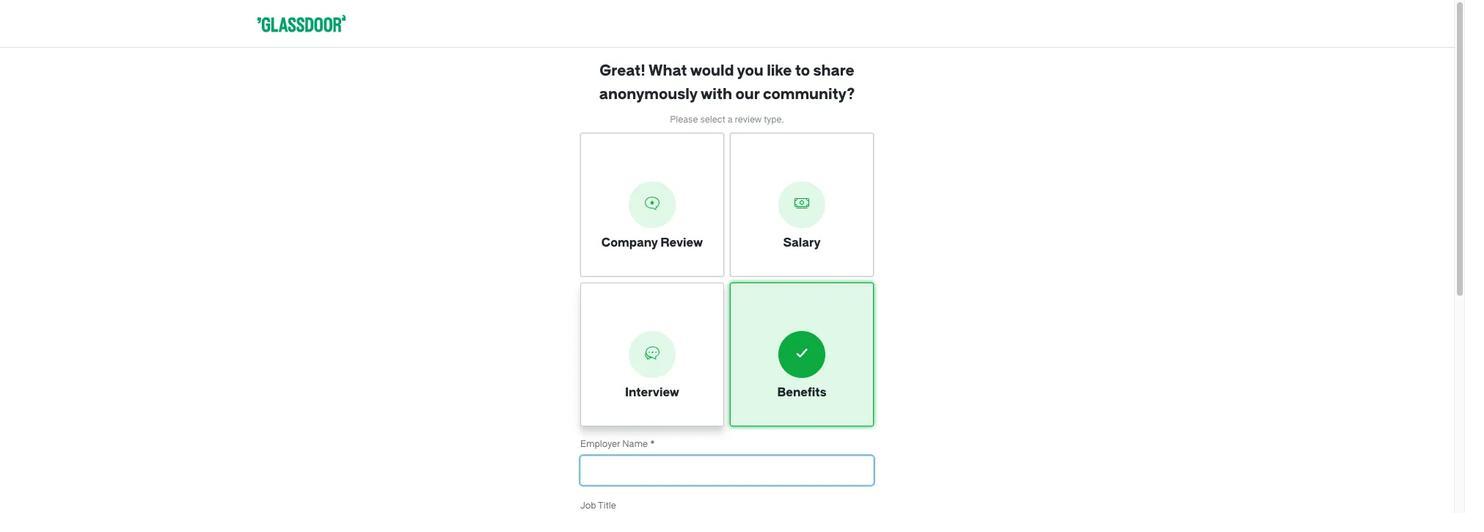 Task type: locate. For each thing, give the bounding box(es) containing it.
great!
[[600, 62, 646, 79]]

job
[[581, 501, 596, 511]]

employer
[[581, 439, 620, 449]]

review
[[661, 236, 703, 250]]

salary
[[783, 236, 821, 250]]

like
[[767, 62, 792, 79]]

to
[[796, 62, 810, 79]]

a
[[728, 114, 733, 125]]

please
[[670, 114, 698, 125]]

with
[[701, 86, 732, 103]]

what
[[649, 62, 687, 79]]

please select a review type.
[[670, 114, 784, 125]]

our
[[736, 86, 760, 103]]

None field
[[581, 456, 874, 491]]

share
[[814, 62, 855, 79]]

job title
[[581, 501, 616, 511]]

interview
[[625, 386, 680, 399]]

company review button
[[581, 133, 724, 277]]

review
[[735, 114, 762, 125]]

company
[[602, 236, 658, 250]]



Task type: describe. For each thing, give the bounding box(es) containing it.
select
[[700, 114, 726, 125]]

*
[[650, 439, 655, 449]]

would
[[690, 62, 734, 79]]

community?
[[763, 86, 855, 103]]

employer name *
[[581, 439, 655, 449]]

company review
[[602, 236, 703, 250]]

type.
[[764, 114, 784, 125]]

you
[[737, 62, 764, 79]]

salary button
[[730, 133, 874, 277]]

great! what would you like to share anonymously with our community?
[[599, 62, 855, 103]]

name
[[623, 439, 648, 449]]

benefits button
[[730, 283, 874, 426]]

interview button
[[581, 283, 724, 426]]

benefits
[[778, 386, 827, 399]]

anonymously
[[599, 86, 698, 103]]

title
[[598, 501, 616, 511]]



Task type: vqa. For each thing, say whether or not it's contained in the screenshot.
our
yes



